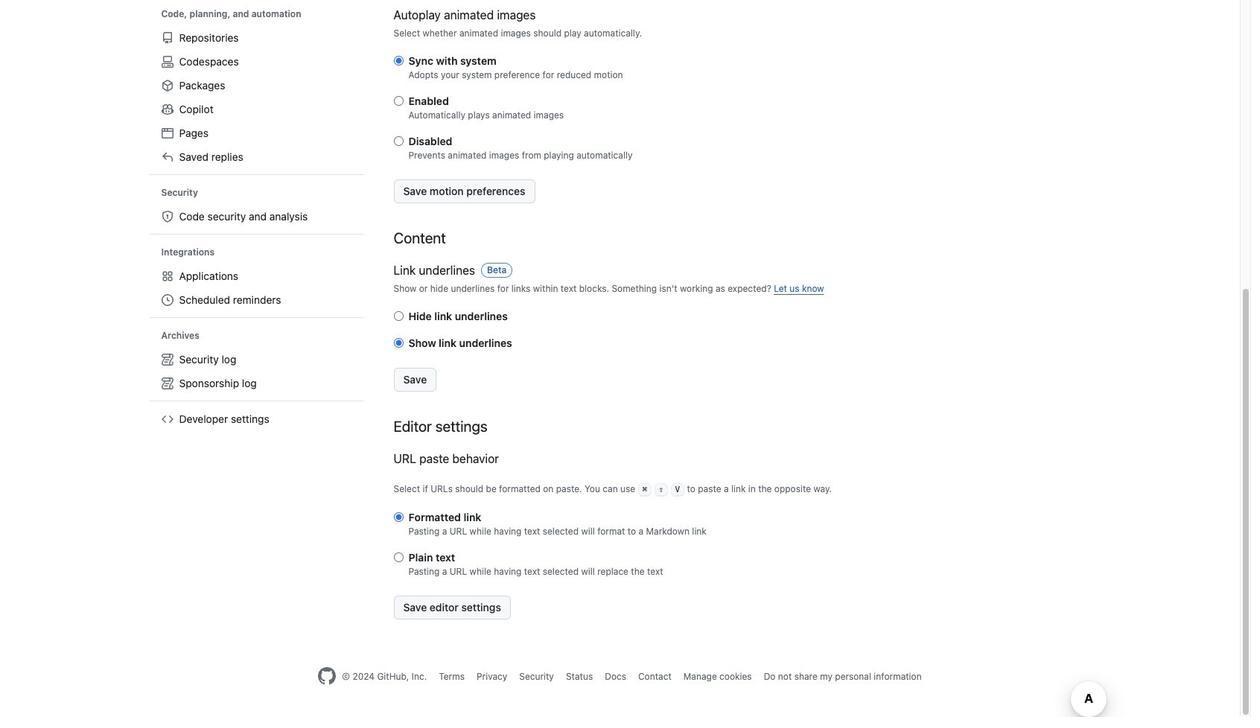 Task type: vqa. For each thing, say whether or not it's contained in the screenshot.
apps IMAGE
yes



Task type: describe. For each thing, give the bounding box(es) containing it.
clock image
[[161, 294, 173, 306]]

shield lock image
[[161, 211, 173, 223]]

reply image
[[161, 151, 173, 163]]

3 list from the top
[[155, 264, 358, 312]]

codespaces image
[[161, 56, 173, 68]]

1 list from the top
[[155, 26, 358, 169]]

copilot image
[[161, 103, 173, 115]]

apps image
[[161, 270, 173, 282]]

browser image
[[161, 127, 173, 139]]

4 list from the top
[[155, 348, 358, 395]]



Task type: locate. For each thing, give the bounding box(es) containing it.
log image down clock image
[[161, 354, 173, 366]]

2 log image from the top
[[161, 378, 173, 389]]

1 vertical spatial log image
[[161, 378, 173, 389]]

code image
[[161, 413, 173, 425]]

None radio
[[394, 338, 403, 348], [394, 512, 403, 522], [394, 552, 403, 562], [394, 338, 403, 348], [394, 512, 403, 522], [394, 552, 403, 562]]

None radio
[[394, 56, 403, 65], [394, 96, 403, 106], [394, 136, 403, 146], [394, 311, 403, 321], [394, 56, 403, 65], [394, 96, 403, 106], [394, 136, 403, 146], [394, 311, 403, 321]]

log image
[[161, 354, 173, 366], [161, 378, 173, 389]]

package image
[[161, 80, 173, 92]]

list
[[155, 26, 358, 169], [155, 205, 358, 229], [155, 264, 358, 312], [155, 348, 358, 395]]

0 vertical spatial log image
[[161, 354, 173, 366]]

1 log image from the top
[[161, 354, 173, 366]]

repo image
[[161, 32, 173, 44]]

homepage image
[[318, 667, 336, 685]]

2 list from the top
[[155, 205, 358, 229]]

log image up code image
[[161, 378, 173, 389]]



